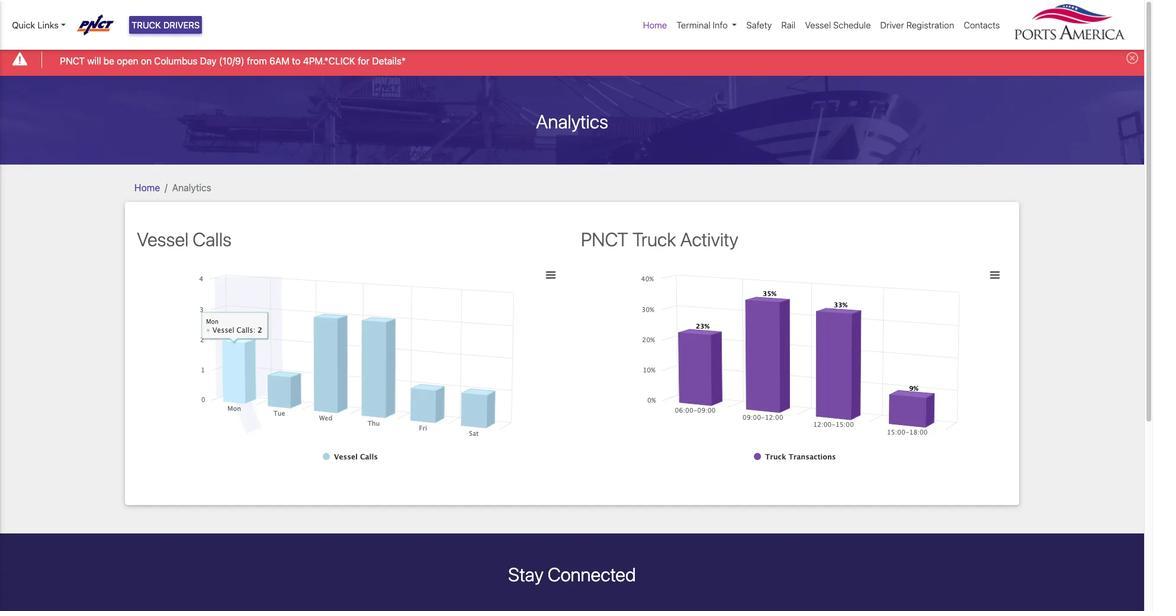 Task type: locate. For each thing, give the bounding box(es) containing it.
0 vertical spatial analytics
[[536, 110, 609, 133]]

home
[[644, 20, 668, 30], [135, 182, 160, 193]]

1 vertical spatial home
[[135, 182, 160, 193]]

vessel
[[806, 20, 832, 30], [137, 228, 189, 250]]

truck drivers
[[132, 20, 200, 30]]

rail link
[[777, 14, 801, 36]]

1 vertical spatial analytics
[[172, 182, 211, 193]]

1 vertical spatial truck
[[633, 228, 677, 250]]

be
[[104, 55, 114, 66]]

terminal info link
[[672, 14, 742, 36]]

vessel inside vessel schedule link
[[806, 20, 832, 30]]

truck left drivers on the left of the page
[[132, 20, 161, 30]]

truck left activity
[[633, 228, 677, 250]]

close image
[[1127, 52, 1139, 64]]

1 vertical spatial home link
[[135, 182, 160, 193]]

stay
[[509, 564, 544, 586]]

pnct will be open on columbus day (10/9) from 6am to 4pm.*click for details*
[[60, 55, 406, 66]]

drivers
[[163, 20, 200, 30]]

on
[[141, 55, 152, 66]]

0 vertical spatial home
[[644, 20, 668, 30]]

columbus
[[154, 55, 198, 66]]

vessel left calls
[[137, 228, 189, 250]]

1 vertical spatial vessel
[[137, 228, 189, 250]]

0 vertical spatial truck
[[132, 20, 161, 30]]

truck
[[132, 20, 161, 30], [633, 228, 677, 250]]

stay connected
[[509, 564, 636, 586]]

links
[[38, 20, 59, 30]]

pnct truck activity
[[581, 228, 739, 250]]

1 horizontal spatial vessel
[[806, 20, 832, 30]]

connected
[[548, 564, 636, 586]]

safety link
[[742, 14, 777, 36]]

0 horizontal spatial home
[[135, 182, 160, 193]]

1 horizontal spatial home
[[644, 20, 668, 30]]

1 vertical spatial pnct
[[581, 228, 629, 250]]

pnct
[[60, 55, 85, 66], [581, 228, 629, 250]]

rail
[[782, 20, 796, 30]]

vessel for vessel calls
[[137, 228, 189, 250]]

vessel right "rail"
[[806, 20, 832, 30]]

will
[[87, 55, 101, 66]]

pnct inside pnct will be open on columbus day (10/9) from 6am to 4pm.*click for details* link
[[60, 55, 85, 66]]

truck drivers link
[[129, 16, 202, 34]]

activity
[[681, 228, 739, 250]]

1 horizontal spatial truck
[[633, 228, 677, 250]]

to
[[292, 55, 301, 66]]

pnct for pnct truck activity
[[581, 228, 629, 250]]

pnct will be open on columbus day (10/9) from 6am to 4pm.*click for details* alert
[[0, 44, 1145, 76]]

safety
[[747, 20, 772, 30]]

0 vertical spatial home link
[[639, 14, 672, 36]]

6am
[[270, 55, 290, 66]]

0 vertical spatial vessel
[[806, 20, 832, 30]]

analytics
[[536, 110, 609, 133], [172, 182, 211, 193]]

0 vertical spatial pnct
[[60, 55, 85, 66]]

vessel schedule link
[[801, 14, 876, 36]]

quick
[[12, 20, 35, 30]]

0 horizontal spatial vessel
[[137, 228, 189, 250]]

1 horizontal spatial pnct
[[581, 228, 629, 250]]

vessel for vessel schedule
[[806, 20, 832, 30]]

home link
[[639, 14, 672, 36], [135, 182, 160, 193]]

0 horizontal spatial pnct
[[60, 55, 85, 66]]

terminal
[[677, 20, 711, 30]]



Task type: describe. For each thing, give the bounding box(es) containing it.
1 horizontal spatial home link
[[639, 14, 672, 36]]

for
[[358, 55, 370, 66]]

0 horizontal spatial truck
[[132, 20, 161, 30]]

driver
[[881, 20, 905, 30]]

calls
[[193, 228, 232, 250]]

(10/9)
[[219, 55, 245, 66]]

info
[[713, 20, 728, 30]]

details*
[[372, 55, 406, 66]]

contacts link
[[960, 14, 1005, 36]]

driver registration
[[881, 20, 955, 30]]

from
[[247, 55, 267, 66]]

0 horizontal spatial analytics
[[172, 182, 211, 193]]

terminal info
[[677, 20, 728, 30]]

pnct for pnct will be open on columbus day (10/9) from 6am to 4pm.*click for details*
[[60, 55, 85, 66]]

home inside home link
[[644, 20, 668, 30]]

open
[[117, 55, 139, 66]]

registration
[[907, 20, 955, 30]]

quick links link
[[12, 18, 66, 32]]

schedule
[[834, 20, 871, 30]]

pnct will be open on columbus day (10/9) from 6am to 4pm.*click for details* link
[[60, 54, 406, 68]]

1 horizontal spatial analytics
[[536, 110, 609, 133]]

day
[[200, 55, 217, 66]]

quick links
[[12, 20, 59, 30]]

contacts
[[964, 20, 1001, 30]]

vessel schedule
[[806, 20, 871, 30]]

0 horizontal spatial home link
[[135, 182, 160, 193]]

vessel calls
[[137, 228, 232, 250]]

4pm.*click
[[303, 55, 356, 66]]

driver registration link
[[876, 14, 960, 36]]



Task type: vqa. For each thing, say whether or not it's contained in the screenshot.
'Vessel Schedule' link
yes



